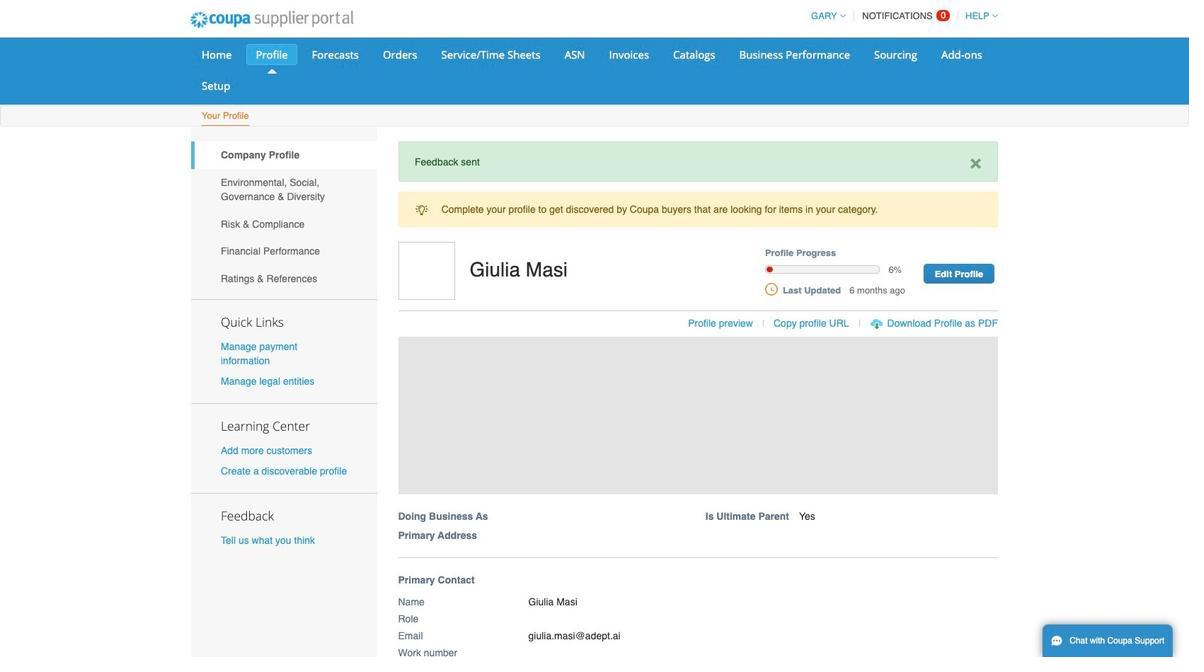 Task type: locate. For each thing, give the bounding box(es) containing it.
alert
[[398, 192, 998, 227]]

giulia masi image
[[398, 242, 455, 300]]

banner
[[393, 242, 1013, 558]]

coupa supplier portal image
[[180, 2, 363, 38]]

navigation
[[805, 2, 998, 30]]



Task type: describe. For each thing, give the bounding box(es) containing it.
background image
[[398, 337, 998, 494]]



Task type: vqa. For each thing, say whether or not it's contained in the screenshot.
the Company Size
no



